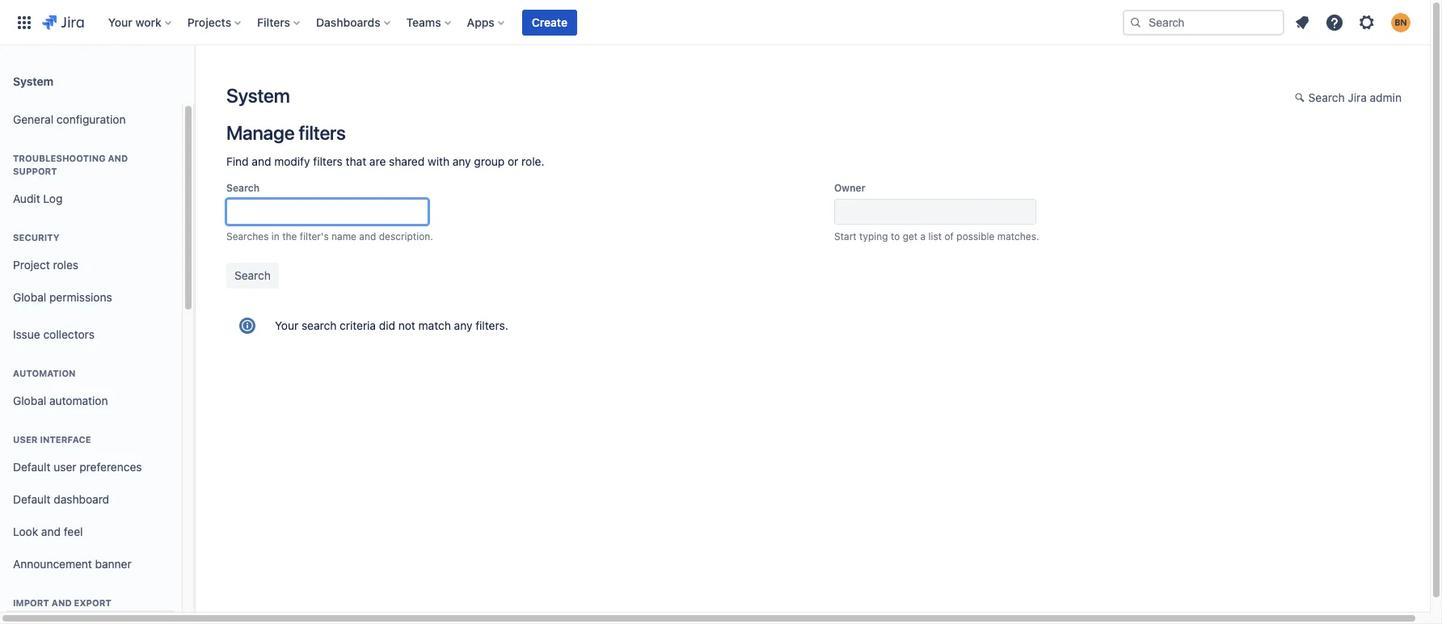 Task type: locate. For each thing, give the bounding box(es) containing it.
0 vertical spatial your
[[108, 15, 132, 29]]

0 horizontal spatial system
[[13, 74, 53, 88]]

admin
[[1371, 91, 1402, 104]]

0 vertical spatial search
[[1309, 91, 1345, 104]]

look and feel link
[[6, 516, 176, 548]]

troubleshooting and support
[[13, 153, 128, 176]]

troubleshooting and support group
[[6, 136, 176, 220]]

filters left that
[[313, 154, 343, 168]]

default up look
[[13, 492, 51, 506]]

match
[[419, 319, 451, 332]]

your search criteria did not match any filters.
[[275, 319, 509, 332]]

group
[[474, 154, 505, 168]]

in
[[272, 230, 280, 243]]

your work button
[[103, 9, 178, 35]]

manage filters
[[226, 121, 346, 144]]

1 horizontal spatial search
[[1309, 91, 1345, 104]]

issue
[[13, 327, 40, 341]]

global down automation
[[13, 394, 46, 407]]

criteria
[[340, 319, 376, 332]]

dashboards
[[316, 15, 381, 29]]

search down the find
[[226, 182, 260, 194]]

security
[[13, 232, 59, 243]]

0 vertical spatial global
[[13, 290, 46, 304]]

system up "general"
[[13, 74, 53, 88]]

global permissions link
[[6, 281, 176, 314]]

1 vertical spatial your
[[275, 319, 299, 332]]

with
[[428, 154, 450, 168]]

export
[[74, 598, 111, 608]]

your left search
[[275, 319, 299, 332]]

collectors
[[43, 327, 95, 341]]

any right with
[[453, 154, 471, 168]]

the
[[282, 230, 297, 243]]

typing
[[860, 230, 888, 243]]

any
[[453, 154, 471, 168], [454, 319, 473, 332]]

dashboards button
[[311, 9, 397, 35]]

and for troubleshooting and support
[[108, 153, 128, 163]]

are
[[370, 154, 386, 168]]

1 horizontal spatial system
[[226, 84, 290, 107]]

global inside automation group
[[13, 394, 46, 407]]

your for your work
[[108, 15, 132, 29]]

manage
[[226, 121, 295, 144]]

jira image
[[42, 13, 84, 32], [42, 13, 84, 32]]

1 vertical spatial search
[[226, 182, 260, 194]]

and inside troubleshooting and support
[[108, 153, 128, 163]]

default dashboard
[[13, 492, 109, 506]]

your
[[108, 15, 132, 29], [275, 319, 299, 332]]

appswitcher icon image
[[15, 13, 34, 32]]

0 vertical spatial default
[[13, 460, 51, 474]]

search right small image
[[1309, 91, 1345, 104]]

your for your search criteria did not match any filters.
[[275, 319, 299, 332]]

security group
[[6, 215, 176, 319]]

and left "feel"
[[41, 525, 61, 538]]

issue collectors
[[13, 327, 95, 341]]

banner
[[0, 0, 1431, 45]]

2 default from the top
[[13, 492, 51, 506]]

dashboard
[[54, 492, 109, 506]]

search for search
[[226, 182, 260, 194]]

default down "user"
[[13, 460, 51, 474]]

1 horizontal spatial your
[[275, 319, 299, 332]]

searches in the filter's name and description.
[[226, 230, 433, 243]]

and right the find
[[252, 154, 271, 168]]

default for default dashboard
[[13, 492, 51, 506]]

Search text field
[[226, 199, 429, 225]]

announcement
[[13, 557, 92, 571]]

roles
[[53, 258, 78, 271]]

any right match
[[454, 319, 473, 332]]

None submit
[[226, 263, 279, 289]]

your work
[[108, 15, 162, 29]]

description.
[[379, 230, 433, 243]]

search
[[1309, 91, 1345, 104], [226, 182, 260, 194]]

search for search jira admin
[[1309, 91, 1345, 104]]

user
[[54, 460, 76, 474]]

Owner text field
[[835, 199, 1037, 225]]

teams
[[407, 15, 441, 29]]

shared
[[389, 154, 425, 168]]

default dashboard link
[[6, 484, 176, 516]]

and inside "link"
[[41, 525, 61, 538]]

and
[[108, 153, 128, 163], [252, 154, 271, 168], [359, 230, 376, 243], [41, 525, 61, 538], [52, 598, 72, 608]]

your inside dropdown button
[[108, 15, 132, 29]]

announcement banner
[[13, 557, 132, 571]]

your profile and settings image
[[1392, 13, 1411, 32]]

Search field
[[1123, 9, 1285, 35]]

and for find and modify filters that are shared with any group or role.
[[252, 154, 271, 168]]

support
[[13, 166, 57, 176]]

global for global automation
[[13, 394, 46, 407]]

search
[[302, 319, 337, 332]]

filter's
[[300, 230, 329, 243]]

automation
[[49, 394, 108, 407]]

audit log link
[[6, 183, 176, 215]]

role.
[[522, 154, 545, 168]]

global
[[13, 290, 46, 304], [13, 394, 46, 407]]

that
[[346, 154, 366, 168]]

create
[[532, 15, 568, 29]]

announcement banner link
[[6, 548, 176, 581]]

0 horizontal spatial search
[[226, 182, 260, 194]]

filters
[[299, 121, 346, 144], [313, 154, 343, 168]]

small image
[[1295, 91, 1308, 104]]

system up manage
[[226, 84, 290, 107]]

1 vertical spatial global
[[13, 394, 46, 407]]

modify
[[274, 154, 310, 168]]

and right import
[[52, 598, 72, 608]]

teams button
[[402, 9, 458, 35]]

global down project
[[13, 290, 46, 304]]

1 global from the top
[[13, 290, 46, 304]]

1 vertical spatial default
[[13, 492, 51, 506]]

filters up modify
[[299, 121, 346, 144]]

look
[[13, 525, 38, 538]]

start
[[835, 230, 857, 243]]

your left work
[[108, 15, 132, 29]]

primary element
[[10, 0, 1123, 45]]

system
[[13, 74, 53, 88], [226, 84, 290, 107]]

projects
[[187, 15, 231, 29]]

2 global from the top
[[13, 394, 46, 407]]

import
[[13, 598, 49, 608]]

look and feel
[[13, 525, 83, 538]]

0 vertical spatial filters
[[299, 121, 346, 144]]

configuration
[[57, 112, 126, 126]]

settings image
[[1358, 13, 1377, 32]]

global inside security group
[[13, 290, 46, 304]]

create button
[[522, 9, 577, 35]]

banner
[[95, 557, 132, 571]]

1 default from the top
[[13, 460, 51, 474]]

and down general configuration link
[[108, 153, 128, 163]]

0 horizontal spatial your
[[108, 15, 132, 29]]

filters
[[257, 15, 290, 29]]



Task type: vqa. For each thing, say whether or not it's contained in the screenshot.
Created related to Created 1 hour ago Updated 1 hour ago
no



Task type: describe. For each thing, give the bounding box(es) containing it.
general
[[13, 112, 54, 126]]

project
[[13, 258, 50, 271]]

owner
[[835, 182, 866, 194]]

name
[[332, 230, 357, 243]]

user interface group
[[6, 417, 176, 586]]

import and export
[[13, 598, 111, 608]]

and right name at the left of the page
[[359, 230, 376, 243]]

start typing to get a list of possible matches.
[[835, 230, 1040, 243]]

and for import and export
[[52, 598, 72, 608]]

automation
[[13, 368, 76, 378]]

feel
[[64, 525, 83, 538]]

audit log
[[13, 191, 63, 205]]

filters.
[[476, 319, 509, 332]]

apps button
[[462, 9, 511, 35]]

sidebar navigation image
[[176, 65, 212, 97]]

default for default user preferences
[[13, 460, 51, 474]]

issue collectors link
[[6, 319, 176, 351]]

possible
[[957, 230, 995, 243]]

general configuration
[[13, 112, 126, 126]]

to
[[891, 230, 900, 243]]

searches
[[226, 230, 269, 243]]

permissions
[[49, 290, 112, 304]]

global automation link
[[6, 385, 176, 417]]

user interface
[[13, 434, 91, 445]]

a
[[921, 230, 926, 243]]

automation group
[[6, 351, 176, 422]]

help image
[[1326, 13, 1345, 32]]

banner containing your work
[[0, 0, 1431, 45]]

projects button
[[183, 9, 248, 35]]

or
[[508, 154, 519, 168]]

default user preferences
[[13, 460, 142, 474]]

global for global permissions
[[13, 290, 46, 304]]

preferences
[[79, 460, 142, 474]]

project roles
[[13, 258, 78, 271]]

find
[[226, 154, 249, 168]]

notifications image
[[1293, 13, 1313, 32]]

global permissions
[[13, 290, 112, 304]]

not
[[399, 319, 416, 332]]

work
[[135, 15, 162, 29]]

get
[[903, 230, 918, 243]]

1 vertical spatial filters
[[313, 154, 343, 168]]

troubleshooting
[[13, 153, 106, 163]]

project roles link
[[6, 249, 176, 281]]

interface
[[40, 434, 91, 445]]

search jira admin
[[1309, 91, 1402, 104]]

find and modify filters that are shared with any group or role.
[[226, 154, 545, 168]]

default user preferences link
[[6, 451, 176, 484]]

global automation
[[13, 394, 108, 407]]

and for look and feel
[[41, 525, 61, 538]]

0 vertical spatial any
[[453, 154, 471, 168]]

search image
[[1130, 16, 1143, 29]]

user
[[13, 434, 38, 445]]

audit
[[13, 191, 40, 205]]

list
[[929, 230, 942, 243]]

of
[[945, 230, 954, 243]]

filters button
[[252, 9, 307, 35]]

jira
[[1349, 91, 1367, 104]]

matches.
[[998, 230, 1040, 243]]

did
[[379, 319, 396, 332]]

general configuration link
[[6, 104, 176, 136]]

apps
[[467, 15, 495, 29]]

1 vertical spatial any
[[454, 319, 473, 332]]

search jira admin link
[[1287, 86, 1410, 112]]

log
[[43, 191, 63, 205]]



